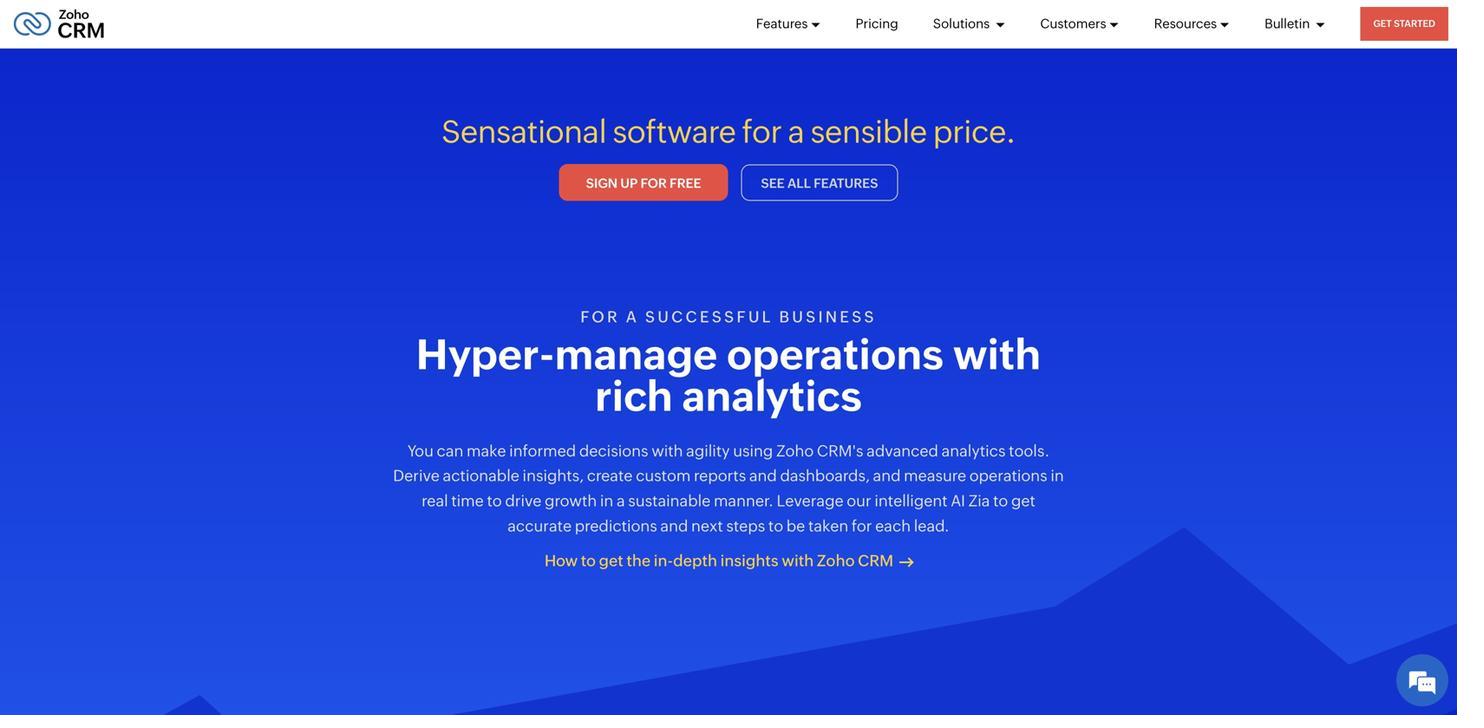 Task type: locate. For each thing, give the bounding box(es) containing it.
for
[[742, 114, 782, 150], [641, 176, 667, 191], [852, 517, 873, 535]]

0 vertical spatial zoho
[[777, 442, 814, 460]]

our
[[847, 492, 872, 510]]

steps
[[727, 517, 766, 535]]

rich
[[595, 372, 673, 420]]

intelligent
[[875, 492, 948, 510]]

0 horizontal spatial zoho
[[777, 442, 814, 460]]

and down using
[[750, 467, 777, 485]]

advanced
[[867, 442, 939, 460]]

lead.
[[914, 517, 950, 535]]

zoho down 'taken'
[[817, 552, 855, 570]]

to right how
[[581, 552, 596, 570]]

sensational
[[442, 114, 607, 150]]

to left be
[[769, 517, 784, 535]]

2 vertical spatial for
[[852, 517, 873, 535]]

price.
[[934, 114, 1016, 150]]

all
[[788, 176, 811, 191]]

to right zia
[[994, 492, 1009, 510]]

zoho up dashboards,
[[777, 442, 814, 460]]

analytics inside advanced analytics tools. derive actionable insights, create custom reports and dashboards, and measure operations in real time to drive growth in a sustainable manner. leverage our intelligent ai zia to get accurate predictions and next steps to be taken for each lead.
[[942, 442, 1006, 460]]

be
[[787, 517, 806, 535]]

bulletin
[[1265, 16, 1313, 31]]

2 vertical spatial a
[[617, 492, 625, 510]]

and down advanced on the bottom right of the page
[[874, 467, 901, 485]]

features link
[[757, 0, 821, 48]]

operations
[[727, 331, 944, 378], [970, 467, 1048, 485]]

and
[[750, 467, 777, 485], [874, 467, 901, 485], [661, 517, 689, 535]]

a up predictions
[[617, 492, 625, 510]]

get right zia
[[1012, 492, 1036, 510]]

1 vertical spatial with
[[652, 442, 683, 460]]

0 horizontal spatial get
[[599, 552, 624, 570]]

in-
[[654, 552, 674, 570]]

operations down tools.
[[970, 467, 1048, 485]]

crm
[[858, 552, 894, 570]]

2 vertical spatial with
[[782, 552, 814, 570]]

features
[[757, 16, 808, 31]]

0 vertical spatial operations
[[727, 331, 944, 378]]

2 horizontal spatial for
[[852, 517, 873, 535]]

make
[[467, 442, 506, 460]]

1 vertical spatial zoho
[[817, 552, 855, 570]]

agility
[[687, 442, 730, 460]]

custom
[[636, 467, 691, 485]]

for down our
[[852, 517, 873, 535]]

manner.
[[714, 492, 774, 510]]

resources
[[1155, 16, 1218, 31]]

1 vertical spatial analytics
[[942, 442, 1006, 460]]

1 horizontal spatial operations
[[970, 467, 1048, 485]]

using
[[733, 442, 774, 460]]

zoho
[[777, 442, 814, 460], [817, 552, 855, 570]]

2 horizontal spatial with
[[953, 331, 1042, 378]]

1 horizontal spatial a
[[626, 308, 640, 326]]

how to get the in-depth insights with zoho crm
[[545, 552, 894, 570]]

0 vertical spatial in
[[1051, 467, 1065, 485]]

0 vertical spatial with
[[953, 331, 1042, 378]]

1 vertical spatial operations
[[970, 467, 1048, 485]]

1 horizontal spatial analytics
[[942, 442, 1006, 460]]

for
[[581, 308, 620, 326]]

analytics
[[682, 372, 863, 420], [942, 442, 1006, 460]]

for up the see
[[742, 114, 782, 150]]

0 horizontal spatial a
[[617, 492, 625, 510]]

customers
[[1041, 16, 1107, 31]]

get
[[1012, 492, 1036, 510], [599, 552, 624, 570]]

with inside for a successful business hyper-manage operations with rich analytics
[[953, 331, 1042, 378]]

1 horizontal spatial zoho
[[817, 552, 855, 570]]

1 vertical spatial in
[[600, 492, 614, 510]]

1 horizontal spatial get
[[1012, 492, 1036, 510]]

operations down business
[[727, 331, 944, 378]]

drive
[[505, 492, 542, 510]]

hyper-
[[416, 331, 555, 378]]

with
[[953, 331, 1042, 378], [652, 442, 683, 460], [782, 552, 814, 570]]

1 vertical spatial a
[[626, 308, 640, 326]]

to
[[487, 492, 502, 510], [994, 492, 1009, 510], [769, 517, 784, 535], [581, 552, 596, 570]]

leverage
[[777, 492, 844, 510]]

in
[[1051, 467, 1065, 485], [600, 492, 614, 510]]

a
[[788, 114, 805, 150], [626, 308, 640, 326], [617, 492, 625, 510]]

1 horizontal spatial for
[[742, 114, 782, 150]]

zoho for crm's
[[777, 442, 814, 460]]

next
[[692, 517, 724, 535]]

1 horizontal spatial with
[[782, 552, 814, 570]]

0 vertical spatial a
[[788, 114, 805, 150]]

sensible
[[811, 114, 928, 150]]

0 horizontal spatial for
[[641, 176, 667, 191]]

for right up
[[641, 176, 667, 191]]

see all features link
[[741, 164, 899, 201]]

0 vertical spatial get
[[1012, 492, 1036, 510]]

2 horizontal spatial a
[[788, 114, 805, 150]]

get inside advanced analytics tools. derive actionable insights, create custom reports and dashboards, and measure operations in real time to drive growth in a sustainable manner. leverage our intelligent ai zia to get accurate predictions and next steps to be taken for each lead.
[[1012, 492, 1036, 510]]

free
[[670, 176, 702, 191]]

a up all
[[788, 114, 805, 150]]

features
[[814, 176, 879, 191]]

0 horizontal spatial analytics
[[682, 372, 863, 420]]

sign
[[586, 176, 618, 191]]

zoho for crm
[[817, 552, 855, 570]]

0 horizontal spatial operations
[[727, 331, 944, 378]]

a right the for
[[626, 308, 640, 326]]

analytics up using
[[682, 372, 863, 420]]

see
[[761, 176, 785, 191]]

ai
[[951, 492, 966, 510]]

measure
[[904, 467, 967, 485]]

predictions
[[575, 517, 658, 535]]

0 vertical spatial for
[[742, 114, 782, 150]]

operations inside for a successful business hyper-manage operations with rich analytics
[[727, 331, 944, 378]]

1 vertical spatial for
[[641, 176, 667, 191]]

up
[[621, 176, 638, 191]]

and down the sustainable
[[661, 517, 689, 535]]

0 vertical spatial analytics
[[682, 372, 863, 420]]

time
[[452, 492, 484, 510]]

analytics up measure
[[942, 442, 1006, 460]]

get left the on the bottom of page
[[599, 552, 624, 570]]

depth
[[674, 552, 718, 570]]



Task type: vqa. For each thing, say whether or not it's contained in the screenshot.
Twitter- on the left bottom of the page
no



Task type: describe. For each thing, give the bounding box(es) containing it.
a inside for a successful business hyper-manage operations with rich analytics
[[626, 308, 640, 326]]

reports
[[694, 467, 747, 485]]

pricing
[[856, 16, 899, 31]]

sign up for free
[[586, 176, 702, 191]]

growth
[[545, 492, 597, 510]]

tools.
[[1009, 442, 1050, 460]]

sign up for free link
[[559, 164, 728, 201]]

analytics inside for a successful business hyper-manage operations with rich analytics
[[682, 372, 863, 420]]

manage
[[555, 331, 718, 378]]

derive
[[393, 467, 440, 485]]

1 horizontal spatial and
[[750, 467, 777, 485]]

for a successful business hyper-manage operations with rich analytics
[[416, 308, 1042, 420]]

pricing link
[[856, 0, 899, 48]]

get started link
[[1361, 7, 1449, 41]]

the
[[627, 552, 651, 570]]

for for free
[[641, 176, 667, 191]]

0 horizontal spatial with
[[652, 442, 683, 460]]

get
[[1374, 18, 1393, 29]]

business
[[780, 308, 877, 326]]

0 horizontal spatial and
[[661, 517, 689, 535]]

a inside advanced analytics tools. derive actionable insights, create custom reports and dashboards, and measure operations in real time to drive growth in a sustainable manner. leverage our intelligent ai zia to get accurate predictions and next steps to be taken for each lead.
[[617, 492, 625, 510]]

insights
[[721, 552, 779, 570]]

you can make informed decisions with agility using zoho crm's
[[408, 442, 864, 460]]

with for insights
[[782, 552, 814, 570]]

1 horizontal spatial in
[[1051, 467, 1065, 485]]

create
[[587, 467, 633, 485]]

resources link
[[1155, 0, 1231, 48]]

solutions
[[934, 16, 993, 31]]

actionable
[[443, 467, 520, 485]]

insights,
[[523, 467, 584, 485]]

with for operations
[[953, 331, 1042, 378]]

for inside advanced analytics tools. derive actionable insights, create custom reports and dashboards, and measure operations in real time to drive growth in a sustainable manner. leverage our intelligent ai zia to get accurate predictions and next steps to be taken for each lead.
[[852, 517, 873, 535]]

decisions
[[580, 442, 649, 460]]

sustainable
[[629, 492, 711, 510]]

2 horizontal spatial and
[[874, 467, 901, 485]]

get started
[[1374, 18, 1436, 29]]

accurate
[[508, 517, 572, 535]]

started
[[1395, 18, 1436, 29]]

see all features
[[761, 176, 879, 191]]

0 horizontal spatial in
[[600, 492, 614, 510]]

dashboards,
[[781, 467, 870, 485]]

software
[[613, 114, 736, 150]]

crm's
[[817, 442, 864, 460]]

bulletin link
[[1265, 0, 1326, 48]]

1 vertical spatial get
[[599, 552, 624, 570]]

operations inside advanced analytics tools. derive actionable insights, create custom reports and dashboards, and measure operations in real time to drive growth in a sustainable manner. leverage our intelligent ai zia to get accurate predictions and next steps to be taken for each lead.
[[970, 467, 1048, 485]]

how
[[545, 552, 578, 570]]

informed
[[510, 442, 576, 460]]

successful
[[646, 308, 774, 326]]

you
[[408, 442, 434, 460]]

to right time
[[487, 492, 502, 510]]

taken
[[809, 517, 849, 535]]

can
[[437, 442, 464, 460]]

zia
[[969, 492, 991, 510]]

sensational software for a sensible price.
[[442, 114, 1016, 150]]

each
[[876, 517, 911, 535]]

solutions link
[[934, 0, 1006, 48]]

zoho crm logo image
[[13, 5, 105, 43]]

real
[[422, 492, 448, 510]]

advanced analytics tools. derive actionable insights, create custom reports and dashboards, and measure operations in real time to drive growth in a sustainable manner. leverage our intelligent ai zia to get accurate predictions and next steps to be taken for each lead.
[[393, 442, 1065, 535]]

for for a
[[742, 114, 782, 150]]



